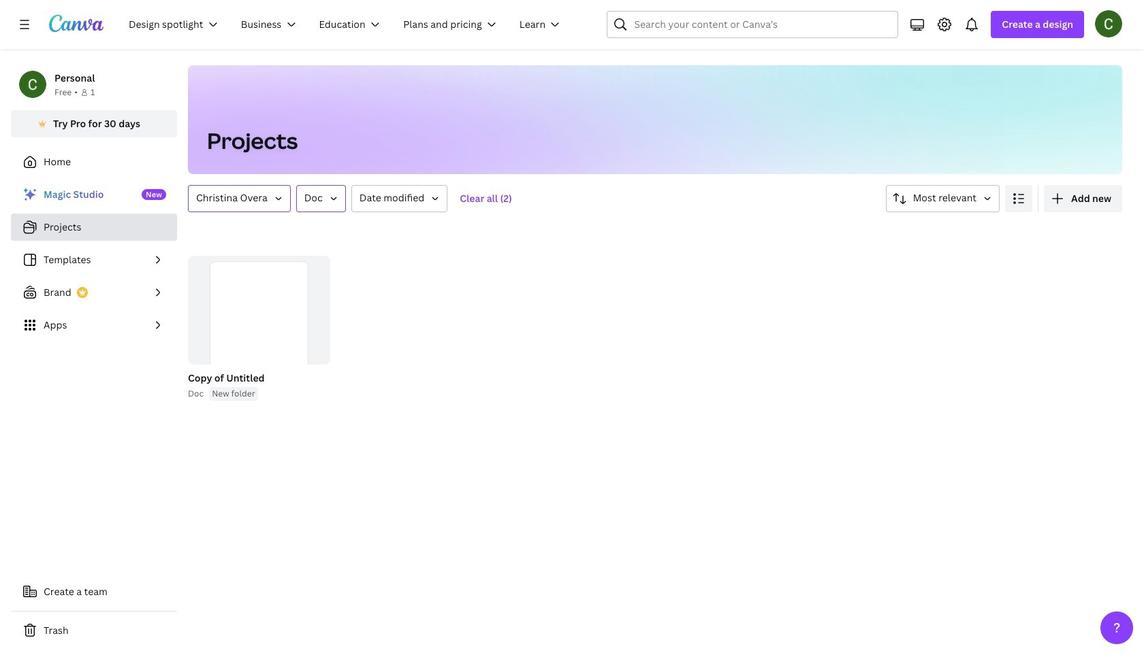 Task type: vqa. For each thing, say whether or not it's contained in the screenshot.
All Filters
no



Task type: describe. For each thing, give the bounding box(es) containing it.
2 group from the left
[[188, 256, 330, 401]]

Category button
[[296, 185, 346, 213]]

Owner button
[[188, 185, 291, 213]]

top level navigation element
[[120, 11, 574, 38]]



Task type: locate. For each thing, give the bounding box(es) containing it.
1 group from the left
[[185, 256, 330, 402]]

list
[[11, 181, 177, 339]]

Date modified button
[[351, 185, 448, 213]]

Sort by button
[[886, 185, 1000, 213]]

group
[[185, 256, 330, 402], [188, 256, 330, 401]]

christina overa image
[[1095, 10, 1122, 37]]

Search search field
[[634, 12, 871, 37]]

None search field
[[607, 11, 899, 38]]



